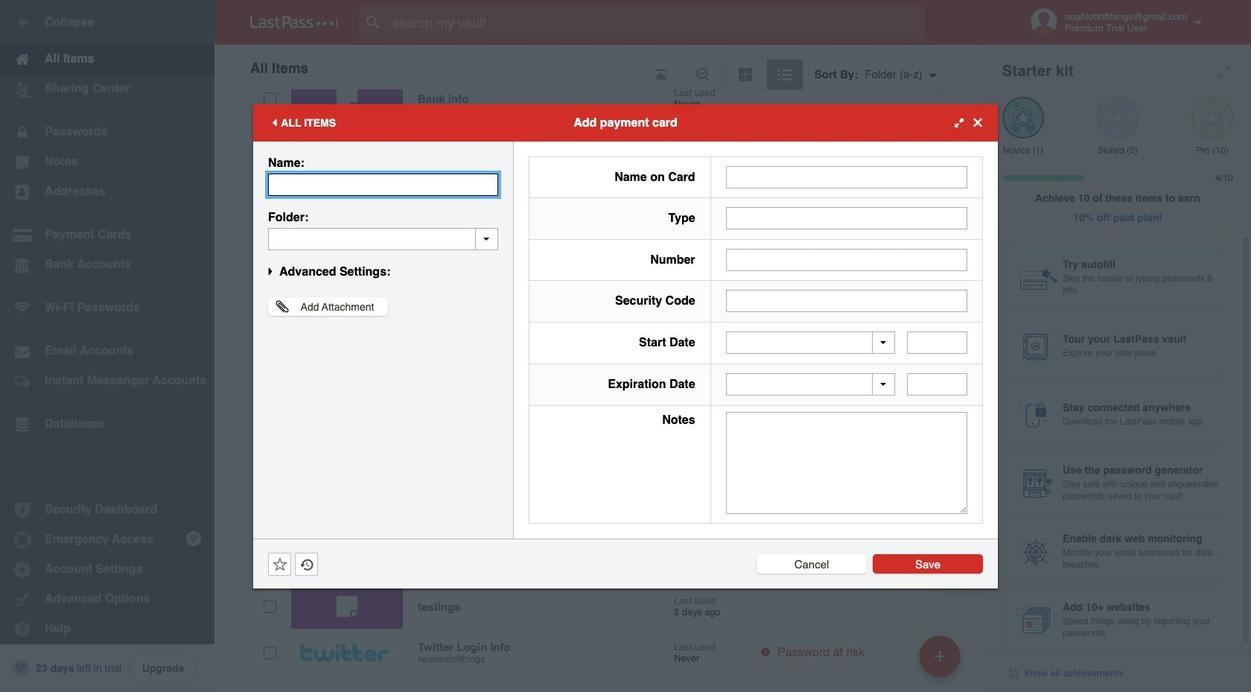 Task type: locate. For each thing, give the bounding box(es) containing it.
None text field
[[726, 166, 968, 188], [268, 173, 498, 196], [726, 207, 968, 230], [726, 249, 968, 271], [726, 290, 968, 312], [726, 166, 968, 188], [268, 173, 498, 196], [726, 207, 968, 230], [726, 249, 968, 271], [726, 290, 968, 312]]

search my vault text field
[[359, 6, 954, 39]]

lastpass image
[[250, 16, 338, 29]]

dialog
[[253, 104, 998, 588]]

None text field
[[268, 228, 498, 250], [907, 332, 968, 354], [907, 373, 968, 396], [726, 412, 968, 514], [268, 228, 498, 250], [907, 332, 968, 354], [907, 373, 968, 396], [726, 412, 968, 514]]

new item image
[[935, 651, 945, 661]]



Task type: vqa. For each thing, say whether or not it's contained in the screenshot.
password field
no



Task type: describe. For each thing, give the bounding box(es) containing it.
new item navigation
[[914, 631, 970, 692]]

Search search field
[[359, 6, 954, 39]]

main navigation navigation
[[0, 0, 215, 692]]

vault options navigation
[[215, 45, 985, 89]]



